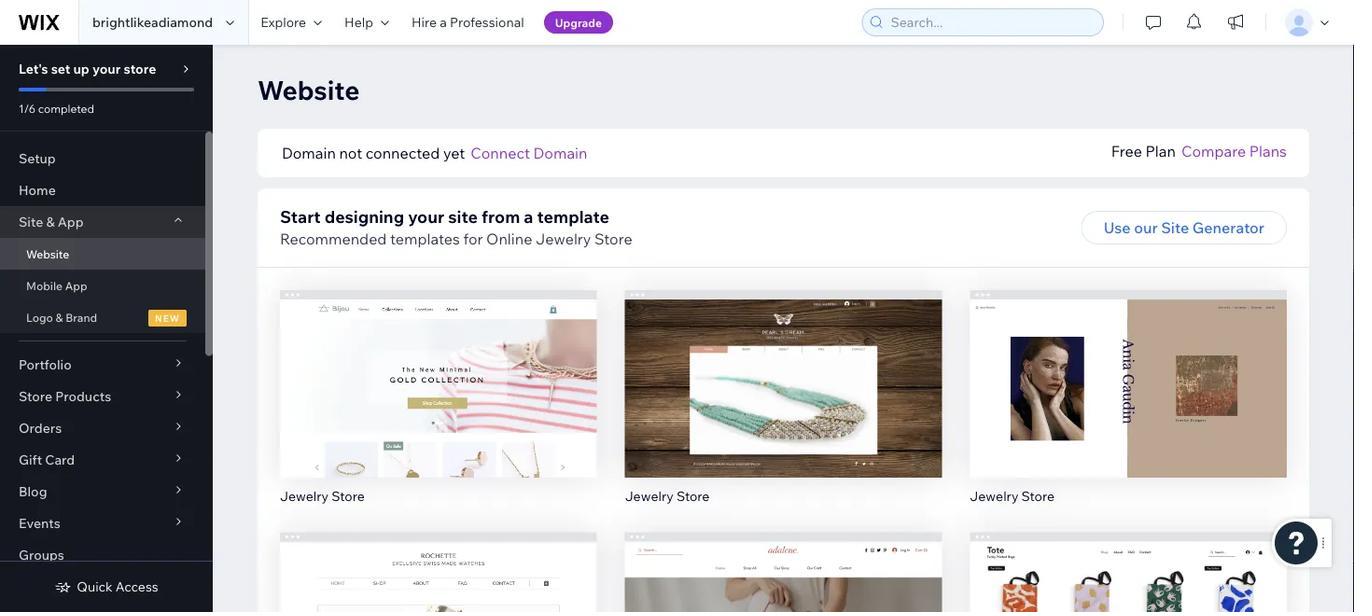 Task type: describe. For each thing, give the bounding box(es) containing it.
gift
[[19, 452, 42, 468]]

store
[[124, 61, 156, 77]]

card
[[45, 452, 75, 468]]

yet
[[443, 144, 465, 162]]

site & app
[[19, 214, 84, 230]]

jewelry inside start designing your site from a template recommended templates for online jewelry store
[[536, 230, 591, 248]]

& for logo
[[56, 310, 63, 324]]

quick access button
[[54, 579, 158, 596]]

edit for second the view button from right edit button
[[770, 360, 798, 379]]

logo & brand
[[26, 310, 97, 324]]

& for site
[[46, 214, 55, 230]]

setup
[[19, 150, 56, 167]]

templates
[[390, 230, 460, 248]]

edit for edit button corresponding to first the view button from left
[[424, 360, 453, 379]]

store for second the view button from right edit button
[[677, 488, 710, 504]]

quick
[[77, 579, 113, 595]]

portfolio button
[[0, 349, 205, 381]]

upgrade
[[555, 15, 602, 29]]

website inside sidebar element
[[26, 247, 69, 261]]

plans
[[1250, 142, 1287, 161]]

logo
[[26, 310, 53, 324]]

new
[[155, 312, 180, 324]]

3 view button from the left
[[1089, 392, 1168, 425]]

connect
[[471, 144, 530, 162]]

1 vertical spatial app
[[65, 279, 87, 293]]

quick access
[[77, 579, 158, 595]]

connected
[[366, 144, 440, 162]]

products
[[55, 388, 111, 405]]

events button
[[0, 508, 205, 540]]

help button
[[333, 0, 400, 45]]

2 view button from the left
[[744, 392, 823, 425]]

site & app button
[[0, 206, 205, 238]]

1 view from the left
[[421, 399, 456, 418]]

brand
[[65, 310, 97, 324]]

our
[[1134, 218, 1158, 237]]

edit button for second the view button from right
[[744, 352, 823, 386]]

edit button for first the view button from left
[[399, 352, 478, 386]]

compare plans button
[[1182, 140, 1287, 162]]

portfolio
[[19, 357, 72, 373]]

blog
[[19, 484, 47, 500]]

0 vertical spatial website
[[258, 73, 360, 106]]

brightlikeadiamond
[[92, 14, 213, 30]]

mobile app link
[[0, 270, 205, 302]]

a inside start designing your site from a template recommended templates for online jewelry store
[[524, 206, 533, 227]]

use our site generator
[[1104, 218, 1265, 237]]

let's
[[19, 61, 48, 77]]

gift card
[[19, 452, 75, 468]]

your inside sidebar element
[[92, 61, 121, 77]]

online
[[486, 230, 532, 248]]

help
[[345, 14, 373, 30]]

mobile
[[26, 279, 62, 293]]

sidebar element
[[0, 45, 213, 612]]

use
[[1104, 218, 1131, 237]]

upgrade button
[[544, 11, 613, 34]]

home
[[19, 182, 56, 198]]

set
[[51, 61, 70, 77]]

app inside popup button
[[58, 214, 84, 230]]

events
[[19, 515, 60, 532]]

1 view button from the left
[[399, 392, 478, 425]]

mobile app
[[26, 279, 87, 293]]

start designing your site from a template recommended templates for online jewelry store
[[280, 206, 633, 248]]



Task type: vqa. For each thing, say whether or not it's contained in the screenshot.
Settings inside the the Sidebar element
no



Task type: locate. For each thing, give the bounding box(es) containing it.
store products button
[[0, 381, 205, 413]]

store for edit button related to 3rd the view button from left
[[1022, 488, 1055, 504]]

domain right connect
[[534, 144, 588, 162]]

3 jewelry store from the left
[[970, 488, 1055, 504]]

hire a professional link
[[400, 0, 536, 45]]

1 horizontal spatial edit
[[770, 360, 798, 379]]

2 edit from the left
[[770, 360, 798, 379]]

1 vertical spatial your
[[408, 206, 444, 227]]

professional
[[450, 14, 524, 30]]

access
[[116, 579, 158, 595]]

website link
[[0, 238, 205, 270]]

2 view from the left
[[766, 399, 801, 418]]

& inside site & app popup button
[[46, 214, 55, 230]]

site
[[19, 214, 43, 230], [1161, 218, 1189, 237]]

completed
[[38, 101, 94, 115]]

view
[[421, 399, 456, 418], [766, 399, 801, 418], [1111, 399, 1146, 418]]

1/6 completed
[[19, 101, 94, 115]]

& right logo
[[56, 310, 63, 324]]

edit button
[[399, 352, 478, 386], [744, 352, 823, 386], [1090, 352, 1168, 386]]

groups link
[[0, 540, 205, 571]]

1 vertical spatial website
[[26, 247, 69, 261]]

&
[[46, 214, 55, 230], [56, 310, 63, 324]]

3 edit button from the left
[[1090, 352, 1168, 386]]

0 vertical spatial a
[[440, 14, 447, 30]]

edit for edit button related to 3rd the view button from left
[[1115, 360, 1143, 379]]

0 vertical spatial app
[[58, 214, 84, 230]]

3 view from the left
[[1111, 399, 1146, 418]]

domain not connected yet connect domain
[[282, 144, 588, 162]]

website down explore
[[258, 73, 360, 106]]

site right our
[[1161, 218, 1189, 237]]

2 edit button from the left
[[744, 352, 823, 386]]

recommended
[[280, 230, 387, 248]]

1 horizontal spatial a
[[524, 206, 533, 227]]

up
[[73, 61, 89, 77]]

edit button for 3rd the view button from left
[[1090, 352, 1168, 386]]

site inside button
[[1161, 218, 1189, 237]]

store
[[595, 230, 633, 248], [19, 388, 52, 405], [332, 488, 365, 504], [677, 488, 710, 504], [1022, 488, 1055, 504]]

domain left the "not"
[[282, 144, 336, 162]]

Search... field
[[885, 9, 1098, 35]]

app down home link at the left
[[58, 214, 84, 230]]

site
[[448, 206, 478, 227]]

jewelry store for first the view button from left
[[280, 488, 365, 504]]

store products
[[19, 388, 111, 405]]

a right the 'from'
[[524, 206, 533, 227]]

1 horizontal spatial &
[[56, 310, 63, 324]]

your
[[92, 61, 121, 77], [408, 206, 444, 227]]

home link
[[0, 175, 205, 206]]

your inside start designing your site from a template recommended templates for online jewelry store
[[408, 206, 444, 227]]

0 horizontal spatial jewelry store
[[280, 488, 365, 504]]

1 edit button from the left
[[399, 352, 478, 386]]

from
[[482, 206, 520, 227]]

edit
[[424, 360, 453, 379], [770, 360, 798, 379], [1115, 360, 1143, 379]]

a right hire
[[440, 14, 447, 30]]

1 vertical spatial &
[[56, 310, 63, 324]]

0 horizontal spatial a
[[440, 14, 447, 30]]

1/6
[[19, 101, 36, 115]]

explore
[[261, 14, 306, 30]]

1 horizontal spatial view button
[[744, 392, 823, 425]]

0 horizontal spatial view button
[[399, 392, 478, 425]]

0 vertical spatial &
[[46, 214, 55, 230]]

for
[[464, 230, 483, 248]]

orders button
[[0, 413, 205, 444]]

2 domain from the left
[[534, 144, 588, 162]]

generator
[[1193, 218, 1265, 237]]

1 horizontal spatial edit button
[[744, 352, 823, 386]]

jewelry store for 3rd the view button from left
[[970, 488, 1055, 504]]

connect domain button
[[471, 142, 588, 164]]

site inside popup button
[[19, 214, 43, 230]]

1 vertical spatial a
[[524, 206, 533, 227]]

domain
[[282, 144, 336, 162], [534, 144, 588, 162]]

1 jewelry store from the left
[[280, 488, 365, 504]]

app
[[58, 214, 84, 230], [65, 279, 87, 293]]

free
[[1111, 142, 1143, 161]]

your right "up"
[[92, 61, 121, 77]]

blog button
[[0, 476, 205, 508]]

template
[[537, 206, 610, 227]]

2 jewelry store from the left
[[625, 488, 710, 504]]

& down home on the left top of the page
[[46, 214, 55, 230]]

use our site generator button
[[1082, 211, 1287, 245]]

a
[[440, 14, 447, 30], [524, 206, 533, 227]]

0 vertical spatial your
[[92, 61, 121, 77]]

setup link
[[0, 143, 205, 175]]

3 edit from the left
[[1115, 360, 1143, 379]]

jewelry store
[[280, 488, 365, 504], [625, 488, 710, 504], [970, 488, 1055, 504]]

your up templates
[[408, 206, 444, 227]]

view button
[[399, 392, 478, 425], [744, 392, 823, 425], [1089, 392, 1168, 425]]

1 horizontal spatial view
[[766, 399, 801, 418]]

let's set up your store
[[19, 61, 156, 77]]

website up mobile
[[26, 247, 69, 261]]

compare
[[1182, 142, 1246, 161]]

a inside "hire a professional" link
[[440, 14, 447, 30]]

free plan compare plans
[[1111, 142, 1287, 161]]

jewelry
[[536, 230, 591, 248], [280, 488, 329, 504], [625, 488, 674, 504], [970, 488, 1019, 504]]

0 horizontal spatial edit button
[[399, 352, 478, 386]]

start
[[280, 206, 321, 227]]

store inside start designing your site from a template recommended templates for online jewelry store
[[595, 230, 633, 248]]

0 horizontal spatial site
[[19, 214, 43, 230]]

1 edit from the left
[[424, 360, 453, 379]]

plan
[[1146, 142, 1176, 161]]

gift card button
[[0, 444, 205, 476]]

1 domain from the left
[[282, 144, 336, 162]]

1 horizontal spatial site
[[1161, 218, 1189, 237]]

hire
[[412, 14, 437, 30]]

2 horizontal spatial jewelry store
[[970, 488, 1055, 504]]

0 horizontal spatial your
[[92, 61, 121, 77]]

1 horizontal spatial your
[[408, 206, 444, 227]]

store for edit button corresponding to first the view button from left
[[332, 488, 365, 504]]

designing
[[325, 206, 404, 227]]

0 horizontal spatial edit
[[424, 360, 453, 379]]

0 horizontal spatial domain
[[282, 144, 336, 162]]

groups
[[19, 547, 64, 563]]

hire a professional
[[412, 14, 524, 30]]

jewelry store for second the view button from right
[[625, 488, 710, 504]]

orders
[[19, 420, 62, 436]]

0 horizontal spatial website
[[26, 247, 69, 261]]

0 horizontal spatial &
[[46, 214, 55, 230]]

1 horizontal spatial website
[[258, 73, 360, 106]]

2 horizontal spatial edit
[[1115, 360, 1143, 379]]

store inside popup button
[[19, 388, 52, 405]]

not
[[339, 144, 362, 162]]

1 horizontal spatial domain
[[534, 144, 588, 162]]

app right mobile
[[65, 279, 87, 293]]

2 horizontal spatial view button
[[1089, 392, 1168, 425]]

2 horizontal spatial view
[[1111, 399, 1146, 418]]

site down home on the left top of the page
[[19, 214, 43, 230]]

website
[[258, 73, 360, 106], [26, 247, 69, 261]]

1 horizontal spatial jewelry store
[[625, 488, 710, 504]]

2 horizontal spatial edit button
[[1090, 352, 1168, 386]]

0 horizontal spatial view
[[421, 399, 456, 418]]



